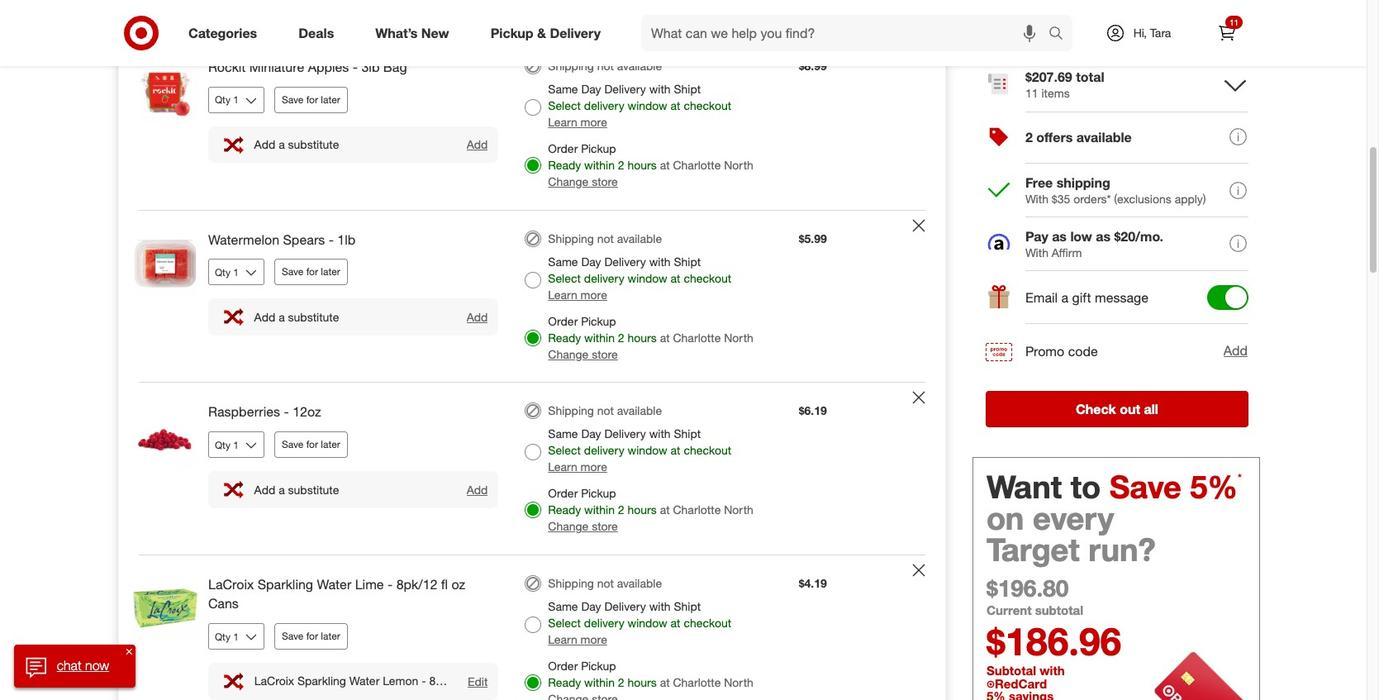 Task type: vqa. For each thing, say whether or not it's contained in the screenshot.
'reg' for LEGO
no



Task type: describe. For each thing, give the bounding box(es) containing it.
later for water
[[321, 630, 340, 642]]

check
[[1076, 401, 1117, 417]]

cart item ready to fulfill group containing rockit miniature apples - 3lb bag
[[119, 38, 946, 210]]

What can we help you find? suggestions appear below search field
[[642, 15, 1053, 51]]

categories
[[188, 24, 257, 41]]

delivery for watermelon spears - 1lb
[[605, 254, 646, 268]]

deals
[[299, 24, 334, 41]]

order for rockit miniature apples - 3lb bag
[[548, 141, 578, 155]]

a left gift
[[1062, 290, 1069, 306]]

1 cart item ready to fulfill group from the top
[[119, 0, 946, 37]]

$4.19
[[799, 577, 827, 591]]

later for -
[[321, 266, 340, 278]]

4 ready from the top
[[548, 676, 581, 690]]

all
[[1145, 401, 1159, 417]]

same for rockit miniature apples - 3lb bag
[[548, 82, 578, 96]]

2 offers available button
[[986, 111, 1249, 164]]

watermelon spears - 1lb image
[[132, 230, 198, 296]]

raspberries - 12oz link
[[208, 403, 499, 422]]

save for later button for -
[[274, 259, 348, 286]]

5%
[[1191, 468, 1238, 506]]

window for lime
[[628, 616, 668, 630]]

water for lemon
[[350, 674, 380, 688]]

rockit miniature apples - 3lb bag link
[[208, 58, 499, 76]]

raspberries
[[208, 404, 280, 420]]

select for 1lb
[[548, 271, 581, 285]]

with inside pay as low as $20/mo. with affirm
[[1026, 245, 1049, 259]]

learn more button for 1lb
[[548, 287, 608, 303]]

(exclusions
[[1115, 192, 1172, 206]]

run?
[[1089, 531, 1156, 569]]

3 store from the top
[[592, 520, 618, 534]]

2 offers available
[[1026, 129, 1132, 146]]

tara
[[1151, 26, 1172, 40]]

sparkling for lemon
[[298, 674, 346, 688]]

$186.96
[[987, 618, 1122, 664]]

window for 1lb
[[628, 271, 668, 285]]

learn more button for lime
[[548, 632, 608, 648]]

add button for raspberries - 12oz
[[466, 482, 489, 498]]

subtotal with
[[987, 663, 1069, 679]]

more for 1lb
[[581, 287, 608, 301]]

check out all
[[1076, 401, 1159, 417]]

oz for lacroix sparkling water lime - 8pk/12 fl oz cans
[[452, 577, 466, 593]]

3 day from the top
[[582, 427, 602, 441]]

shipping not available for 1lb
[[548, 231, 662, 245]]

save down 12oz
[[282, 438, 304, 451]]

want to save 5% *
[[987, 468, 1242, 506]]

same day delivery with shipt select delivery window at checkout learn more for lime
[[548, 600, 732, 647]]

message
[[1095, 290, 1149, 306]]

rockit miniature apples - 3lb bag
[[208, 58, 407, 75]]

lacroix for lacroix sparkling water lime - 8pk/12 fl oz cans
[[208, 577, 254, 593]]

window for -
[[628, 98, 668, 112]]

with for 1lb
[[650, 254, 671, 268]]

pay as low as $20/mo. with affirm
[[1026, 228, 1164, 259]]

lacroix sparkling water lime - 8pk/12 fl oz cans
[[208, 577, 466, 612]]

charlotte for rockit miniature apples - 3lb bag
[[673, 158, 721, 172]]

2 as from the left
[[1096, 228, 1111, 244]]

subtotal
[[1036, 602, 1084, 618]]

same day delivery with shipt select delivery window at checkout learn more for -
[[548, 82, 732, 129]]

affirm image
[[989, 234, 1011, 250]]

rockit miniature apples - 3lb bag image
[[132, 58, 198, 124]]

cart item ready to fulfill group containing raspberries - 12oz
[[119, 383, 946, 555]]

$8.99
[[799, 58, 827, 72]]

checkout for 1lb
[[684, 271, 732, 285]]

for left later.
[[609, 613, 623, 627]]

a for raspberries - 12oz
[[279, 483, 285, 497]]

checkout for lime
[[684, 616, 732, 630]]

- left 3lb
[[353, 58, 358, 75]]

affirm
[[1052, 245, 1083, 259]]

redcard
[[995, 677, 1048, 692]]

3 add a substitute from the top
[[254, 483, 339, 497]]

miniature
[[250, 58, 304, 75]]

north for raspberries - 12oz
[[724, 503, 754, 517]]

4 within from the top
[[585, 676, 615, 690]]

- inside lacroix sparkling water lime - 8pk/12 fl oz cans
[[388, 577, 393, 593]]

add button for watermelon spears - 1lb
[[466, 309, 489, 325]]

select for -
[[548, 98, 581, 112]]

free
[[1026, 174, 1054, 191]]

saved
[[575, 613, 606, 627]]

lime
[[355, 577, 384, 593]]

2 inside button
[[1026, 129, 1033, 146]]

email
[[1026, 290, 1058, 306]]

pickup inside pickup & delivery link
[[491, 24, 534, 41]]

not for 1lb
[[598, 231, 614, 245]]

ready for rockit miniature apples - 3lb bag
[[548, 158, 581, 172]]

3 order pickup ready within 2 hours at charlotte north change store from the top
[[548, 486, 754, 534]]

save for later for 12oz
[[282, 438, 340, 451]]

1lb
[[338, 231, 356, 248]]

3 delivery from the top
[[584, 444, 625, 458]]

to
[[1071, 468, 1101, 506]]

shipping for watermelon spears - 1lb
[[548, 231, 594, 245]]

oz for lacroix sparkling water lemon - 8pk/12 fl oz cans
[[478, 674, 490, 688]]

later.
[[626, 613, 650, 627]]

for for 1lb
[[306, 266, 318, 278]]

pickup for watermelon spears - 1lb
[[581, 314, 616, 328]]

store pickup radio for watermelon spears - 1lb
[[525, 329, 542, 346]]

8pk/12 for lime
[[397, 577, 438, 593]]

cans for lacroix sparkling water lemon - 8pk/12 fl oz cans
[[493, 674, 520, 688]]

later for apples
[[321, 93, 340, 105]]

11 inside $207.69 total 11 items
[[1026, 86, 1039, 100]]

day for lime
[[582, 600, 602, 614]]

3 shipping not available from the top
[[548, 404, 662, 418]]

lacroix sparkling water lime - 8pk/12 fl oz cans link
[[208, 576, 499, 614]]

substitute for -
[[288, 137, 339, 151]]

3 change from the top
[[548, 520, 589, 534]]

spears
[[283, 231, 325, 248]]

available for watermelon spears - 1lb
[[617, 231, 662, 245]]

hi,
[[1134, 26, 1147, 40]]

edit button
[[467, 674, 489, 689]]

orders*
[[1074, 192, 1112, 206]]

$207.69
[[1026, 68, 1073, 85]]

learn for 1lb
[[548, 287, 578, 301]]

learn more button for -
[[548, 114, 608, 130]]

charlotte for raspberries - 12oz
[[673, 503, 721, 517]]

shipping for lacroix sparkling water lime - 8pk/12 fl oz cans
[[548, 577, 594, 591]]

search
[[1042, 26, 1081, 43]]

$196.80
[[987, 574, 1069, 602]]

what's new
[[376, 24, 449, 41]]

chat
[[57, 657, 81, 674]]

available inside button
[[1077, 129, 1132, 146]]

edit
[[468, 675, 488, 689]]

shipping
[[1057, 174, 1111, 191]]

out
[[1120, 401, 1141, 417]]

deals link
[[285, 15, 355, 51]]

items
[[1042, 86, 1070, 100]]

$6.19
[[799, 404, 827, 418]]

watermelon spears - 1lb
[[208, 231, 356, 248]]

save for later for water
[[282, 630, 340, 642]]

target
[[987, 531, 1080, 569]]

substitute for 1lb
[[288, 310, 339, 324]]

shipping for raspberries - 12oz
[[548, 404, 594, 418]]

on
[[987, 499, 1025, 537]]

$196.80 current subtotal $186.96
[[987, 574, 1122, 664]]

what's
[[376, 24, 418, 41]]

checkout for -
[[684, 98, 732, 112]]

north for watermelon spears - 1lb
[[724, 330, 754, 344]]

cans for lacroix sparkling water lime - 8pk/12 fl oz cans
[[208, 595, 239, 612]]

$5.99
[[799, 231, 827, 245]]

within for watermelon spears - 1lb
[[585, 330, 615, 344]]

change store button for 1lb
[[548, 346, 618, 363]]

2 for raspberries - 12oz
[[618, 503, 625, 517]]

delivery for -
[[584, 98, 625, 112]]

save for lime
[[282, 630, 304, 642]]

hours for watermelon spears - 1lb
[[628, 330, 657, 344]]

11 link
[[1210, 15, 1246, 51]]

cart item ready to fulfill group containing lacroix sparkling water lime - 8pk/12 fl oz cans
[[119, 556, 946, 700]]

$20/mo.
[[1115, 228, 1164, 244]]

rockit
[[208, 58, 246, 75]]

fl for lacroix sparkling water lemon - 8pk/12 fl oz cans
[[469, 674, 475, 688]]

3 same day delivery with shipt select delivery window at checkout learn more from the top
[[548, 427, 732, 474]]

same for lacroix sparkling water lime - 8pk/12 fl oz cans
[[548, 600, 578, 614]]

store for 1lb
[[592, 347, 618, 361]]

affirm image
[[986, 231, 1013, 258]]

current
[[987, 602, 1032, 618]]

*
[[1238, 471, 1242, 483]]

available for raspberries - 12oz
[[617, 404, 662, 418]]

pickup & delivery
[[491, 24, 601, 41]]

apples
[[308, 58, 349, 75]]



Task type: locate. For each thing, give the bounding box(es) containing it.
water for lime
[[317, 577, 352, 593]]

1 delivery from the top
[[584, 98, 625, 112]]

hours
[[628, 158, 657, 172], [628, 330, 657, 344], [628, 503, 657, 517], [628, 676, 657, 690]]

11
[[1230, 17, 1239, 27], [1026, 86, 1039, 100]]

1 checkout from the top
[[684, 98, 732, 112]]

4 charlotte from the top
[[673, 676, 721, 690]]

0 vertical spatial oz
[[452, 577, 466, 593]]

1 same from the top
[[548, 82, 578, 96]]

0 vertical spatial lacroix
[[208, 577, 254, 593]]

watermelon
[[208, 231, 279, 248]]

subtotal
[[987, 663, 1037, 679]]

add a substitute for 1lb
[[254, 310, 339, 324]]

checkout
[[684, 98, 732, 112], [684, 271, 732, 285], [684, 444, 732, 458], [684, 616, 732, 630]]

bag
[[383, 58, 407, 75]]

not for -
[[598, 58, 614, 72]]

3 substitute from the top
[[288, 483, 339, 497]]

with for lime
[[650, 600, 671, 614]]

4 window from the top
[[628, 616, 668, 630]]

1 with from the top
[[1026, 192, 1049, 206]]

2 delivery from the top
[[584, 271, 625, 285]]

fl right lemon
[[469, 674, 475, 688]]

delivery
[[584, 98, 625, 112], [584, 271, 625, 285], [584, 444, 625, 458], [584, 616, 625, 630]]

3 shipping from the top
[[548, 404, 594, 418]]

8pk/12 inside lacroix sparkling water lime - 8pk/12 fl oz cans
[[397, 577, 438, 593]]

save right "to" on the bottom right of page
[[1110, 468, 1182, 506]]

3 window from the top
[[628, 444, 668, 458]]

2 shipping not available from the top
[[548, 231, 662, 245]]

cans
[[208, 595, 239, 612], [493, 674, 520, 688]]

0 horizontal spatial fl
[[441, 577, 448, 593]]

substitute down rockit miniature apples - 3lb bag
[[288, 137, 339, 151]]

item
[[549, 613, 572, 627]]

4 more from the top
[[581, 633, 608, 647]]

0 horizontal spatial cans
[[208, 595, 239, 612]]

code
[[1069, 343, 1099, 359]]

3 change store button from the top
[[548, 519, 618, 535]]

2 same from the top
[[548, 254, 578, 268]]

2 for watermelon spears - 1lb
[[618, 330, 625, 344]]

1 vertical spatial order pickup ready within 2 hours at charlotte north change store
[[548, 314, 754, 361]]

water inside lacroix sparkling water lime - 8pk/12 fl oz cans
[[317, 577, 352, 593]]

3 ready from the top
[[548, 503, 581, 517]]

available for lacroix sparkling water lime - 8pk/12 fl oz cans
[[617, 577, 662, 591]]

order for raspberries - 12oz
[[548, 486, 578, 501]]

substitute
[[288, 137, 339, 151], [288, 310, 339, 324], [288, 483, 339, 497]]

2 not from the top
[[598, 231, 614, 245]]

later
[[321, 93, 340, 105], [321, 266, 340, 278], [321, 438, 340, 451], [321, 630, 340, 642]]

2 select from the top
[[548, 271, 581, 285]]

learn
[[548, 115, 578, 129], [548, 287, 578, 301], [548, 460, 578, 474], [548, 633, 578, 647]]

1 store pickup radio from the top
[[525, 0, 542, 1]]

pay
[[1026, 228, 1049, 244]]

for down spears
[[306, 266, 318, 278]]

0 vertical spatial substitute
[[288, 137, 339, 151]]

a for watermelon spears - 1lb
[[279, 310, 285, 324]]

cans right 'edit' button
[[493, 674, 520, 688]]

order for watermelon spears - 1lb
[[548, 314, 578, 328]]

sparkling for lime
[[258, 577, 313, 593]]

4 later from the top
[[321, 630, 340, 642]]

save for later button down 12oz
[[274, 432, 348, 458]]

- left 12oz
[[284, 404, 289, 420]]

substitute down 12oz
[[288, 483, 339, 497]]

1 shipping not available from the top
[[548, 58, 662, 72]]

save for later button down rockit miniature apples - 3lb bag
[[274, 86, 348, 113]]

available for rockit miniature apples - 3lb bag
[[617, 58, 662, 72]]

want
[[987, 468, 1062, 506]]

on every target run?
[[987, 499, 1156, 569]]

save for later down lacroix sparkling water lime - 8pk/12 fl oz cans
[[282, 630, 340, 642]]

with down pay
[[1026, 245, 1049, 259]]

4 select from the top
[[548, 616, 581, 630]]

window
[[628, 98, 668, 112], [628, 271, 668, 285], [628, 444, 668, 458], [628, 616, 668, 630]]

delivery for lime
[[584, 616, 625, 630]]

save for later button for water
[[274, 623, 348, 650]]

4 cart item ready to fulfill group from the top
[[119, 383, 946, 555]]

cans right lacroix sparkling water lime - 8pk/12 fl oz cans "image"
[[208, 595, 239, 612]]

save for later down 12oz
[[282, 438, 340, 451]]

1 vertical spatial 11
[[1026, 86, 1039, 100]]

- right lime
[[388, 577, 393, 593]]

1 charlotte from the top
[[673, 158, 721, 172]]

save for later button for 12oz
[[274, 432, 348, 458]]

save for later down rockit miniature apples - 3lb bag
[[282, 93, 340, 105]]

item saved for later.
[[549, 613, 650, 627]]

as right low
[[1096, 228, 1111, 244]]

3 later from the top
[[321, 438, 340, 451]]

delivery for rockit miniature apples - 3lb bag
[[605, 82, 646, 96]]

not for lime
[[598, 577, 614, 591]]

cart item ready to fulfill group containing watermelon spears - 1lb
[[119, 210, 946, 382]]

delivery for lacroix sparkling water lime - 8pk/12 fl oz cans
[[605, 600, 646, 614]]

shipt
[[674, 82, 701, 96], [674, 254, 701, 268], [674, 427, 701, 441], [674, 600, 701, 614]]

check out all button
[[986, 391, 1249, 427]]

a for rockit miniature apples - 3lb bag
[[279, 137, 285, 151]]

for for lime
[[306, 630, 318, 642]]

what's new link
[[361, 15, 470, 51]]

None radio
[[525, 99, 542, 115], [525, 230, 542, 247], [525, 617, 542, 634], [525, 99, 542, 115], [525, 230, 542, 247], [525, 617, 542, 634]]

not
[[598, 58, 614, 72], [598, 231, 614, 245], [598, 404, 614, 418], [598, 577, 614, 591]]

0 horizontal spatial as
[[1053, 228, 1067, 244]]

save for later
[[282, 93, 340, 105], [282, 266, 340, 278], [282, 438, 340, 451], [282, 630, 340, 642]]

add a substitute down rockit miniature apples - 3lb bag
[[254, 137, 339, 151]]

1 horizontal spatial as
[[1096, 228, 1111, 244]]

1 day from the top
[[582, 82, 602, 96]]

Store pickup radio
[[525, 502, 542, 519]]

1 vertical spatial add a substitute
[[254, 310, 339, 324]]

change for -
[[548, 174, 589, 188]]

shipping not available
[[548, 58, 662, 72], [548, 231, 662, 245], [548, 404, 662, 418], [548, 577, 662, 591]]

save for later for apples
[[282, 93, 340, 105]]

raspberries - 12oz image
[[132, 403, 198, 469]]

change store button for -
[[548, 173, 618, 190]]

2 store from the top
[[592, 347, 618, 361]]

more for lime
[[581, 633, 608, 647]]

4 shipping not available from the top
[[548, 577, 662, 591]]

with
[[1026, 192, 1049, 206], [1026, 245, 1049, 259]]

3 save for later from the top
[[282, 438, 340, 451]]

1 vertical spatial lacroix
[[254, 674, 294, 688]]

water left lime
[[317, 577, 352, 593]]

$35
[[1052, 192, 1071, 206]]

ready for raspberries - 12oz
[[548, 503, 581, 517]]

8pk/12 right lime
[[397, 577, 438, 593]]

a down miniature
[[279, 137, 285, 151]]

1 vertical spatial change store button
[[548, 346, 618, 363]]

✕
[[126, 647, 132, 656]]

1 learn from the top
[[548, 115, 578, 129]]

add button for rockit miniature apples - 3lb bag
[[466, 137, 489, 152]]

apply)
[[1175, 192, 1207, 206]]

&
[[537, 24, 546, 41]]

new
[[422, 24, 449, 41]]

4 delivery from the top
[[584, 616, 625, 630]]

1 vertical spatial oz
[[478, 674, 490, 688]]

2 shipping from the top
[[548, 231, 594, 245]]

1 shipping from the top
[[548, 58, 594, 72]]

with down free
[[1026, 192, 1049, 206]]

for
[[306, 93, 318, 105], [306, 266, 318, 278], [306, 438, 318, 451], [609, 613, 623, 627], [306, 630, 318, 642]]

2 day from the top
[[582, 254, 602, 268]]

0 horizontal spatial oz
[[452, 577, 466, 593]]

save for later for -
[[282, 266, 340, 278]]

2 shipt from the top
[[674, 254, 701, 268]]

2
[[1026, 129, 1033, 146], [618, 158, 625, 172], [618, 330, 625, 344], [618, 503, 625, 517], [618, 676, 625, 690]]

low
[[1071, 228, 1093, 244]]

hi, tara
[[1134, 26, 1172, 40]]

1 vertical spatial store
[[592, 347, 618, 361]]

2 vertical spatial change
[[548, 520, 589, 534]]

1 horizontal spatial 11
[[1230, 17, 1239, 27]]

1 select from the top
[[548, 98, 581, 112]]

4 north from the top
[[724, 676, 754, 690]]

add a substitute for -
[[254, 137, 339, 151]]

2 add a substitute from the top
[[254, 310, 339, 324]]

4 not from the top
[[598, 577, 614, 591]]

pickup for rockit miniature apples - 3lb bag
[[581, 141, 616, 155]]

delivery
[[550, 24, 601, 41], [605, 82, 646, 96], [605, 254, 646, 268], [605, 427, 646, 441], [605, 600, 646, 614]]

categories link
[[174, 15, 278, 51]]

3 shipt from the top
[[674, 427, 701, 441]]

2 vertical spatial substitute
[[288, 483, 339, 497]]

2 later from the top
[[321, 266, 340, 278]]

0 vertical spatial 11
[[1230, 17, 1239, 27]]

delivery for raspberries - 12oz
[[605, 427, 646, 441]]

with
[[650, 82, 671, 96], [650, 254, 671, 268], [650, 427, 671, 441], [650, 600, 671, 614], [1040, 663, 1065, 679]]

2 vertical spatial change store button
[[548, 519, 618, 535]]

1 horizontal spatial fl
[[469, 674, 475, 688]]

hours for raspberries - 12oz
[[628, 503, 657, 517]]

1 vertical spatial fl
[[469, 674, 475, 688]]

chat now
[[57, 657, 109, 674]]

2 vertical spatial store
[[592, 520, 618, 534]]

4 hours from the top
[[628, 676, 657, 690]]

1 store from the top
[[592, 174, 618, 188]]

more for -
[[581, 115, 608, 129]]

shipping
[[548, 58, 594, 72], [548, 231, 594, 245], [548, 404, 594, 418], [548, 577, 594, 591]]

1 order pickup ready within 2 hours at charlotte north change store from the top
[[548, 141, 754, 188]]

2 same day delivery with shipt select delivery window at checkout learn more from the top
[[548, 254, 732, 301]]

for down 12oz
[[306, 438, 318, 451]]

add a substitute down 12oz
[[254, 483, 339, 497]]

shipping not available for lime
[[548, 577, 662, 591]]

12oz
[[293, 404, 321, 420]]

1 within from the top
[[585, 158, 615, 172]]

later down lacroix sparkling water lime - 8pk/12 fl oz cans
[[321, 630, 340, 642]]

0 vertical spatial order pickup ready within 2 hours at charlotte north change store
[[548, 141, 754, 188]]

0 vertical spatial water
[[317, 577, 352, 593]]

search button
[[1042, 15, 1081, 55]]

shipping not available for -
[[548, 58, 662, 72]]

north
[[724, 158, 754, 172], [724, 330, 754, 344], [724, 503, 754, 517], [724, 676, 754, 690]]

4 same day delivery with shipt select delivery window at checkout learn more from the top
[[548, 600, 732, 647]]

change store button
[[548, 173, 618, 190], [548, 346, 618, 363], [548, 519, 618, 535]]

within for rockit miniature apples - 3lb bag
[[585, 158, 615, 172]]

lacroix sparkling water lime - 8pk/12 fl oz cans image
[[132, 576, 198, 642]]

later down the raspberries - 12oz link
[[321, 438, 340, 451]]

2 north from the top
[[724, 330, 754, 344]]

4 checkout from the top
[[684, 616, 732, 630]]

1 not from the top
[[598, 58, 614, 72]]

total
[[1077, 68, 1105, 85]]

3 more from the top
[[581, 460, 608, 474]]

1 shipt from the top
[[674, 82, 701, 96]]

1 vertical spatial substitute
[[288, 310, 339, 324]]

substitute down spears
[[288, 310, 339, 324]]

2 order pickup ready within 2 hours at charlotte north change store from the top
[[548, 314, 754, 361]]

2 change store button from the top
[[548, 346, 618, 363]]

1 north from the top
[[724, 158, 754, 172]]

0 vertical spatial add a substitute
[[254, 137, 339, 151]]

learn for lime
[[548, 633, 578, 647]]

sparkling inside lacroix sparkling water lime - 8pk/12 fl oz cans
[[258, 577, 313, 593]]

1 save for later from the top
[[282, 93, 340, 105]]

shipt for 1lb
[[674, 254, 701, 268]]

learn for -
[[548, 115, 578, 129]]

8pk/12 for lemon
[[430, 674, 466, 688]]

chat now button
[[14, 645, 136, 688]]

0 vertical spatial sparkling
[[258, 577, 313, 593]]

$207.69 total 11 items
[[1026, 68, 1105, 100]]

3 learn more button from the top
[[548, 459, 608, 476]]

2 with from the top
[[1026, 245, 1049, 259]]

11 right tara
[[1230, 17, 1239, 27]]

promo code
[[1026, 343, 1099, 359]]

1 horizontal spatial oz
[[478, 674, 490, 688]]

fl inside lacroix sparkling water lime - 8pk/12 fl oz cans
[[441, 577, 448, 593]]

2 ready from the top
[[548, 330, 581, 344]]

11 down $207.69
[[1026, 86, 1039, 100]]

lacroix sparkling water lemon - 8pk/12 fl oz cans
[[254, 674, 520, 688]]

now
[[85, 657, 109, 674]]

0 vertical spatial 8pk/12
[[397, 577, 438, 593]]

store for -
[[592, 174, 618, 188]]

0 vertical spatial change store button
[[548, 173, 618, 190]]

lacroix for lacroix sparkling water lemon - 8pk/12 fl oz cans
[[254, 674, 294, 688]]

free shipping with $35 orders* (exclusions apply)
[[1026, 174, 1207, 206]]

shipt for lime
[[674, 600, 701, 614]]

fl for lacroix sparkling water lime - 8pk/12 fl oz cans
[[441, 577, 448, 593]]

shipping for rockit miniature apples - 3lb bag
[[548, 58, 594, 72]]

1 same day delivery with shipt select delivery window at checkout learn more from the top
[[548, 82, 732, 129]]

same day delivery with shipt select delivery window at checkout learn more
[[548, 82, 732, 129], [548, 254, 732, 301], [548, 427, 732, 474], [548, 600, 732, 647]]

8pk/12 left 'edit' button
[[430, 674, 466, 688]]

3 within from the top
[[585, 503, 615, 517]]

day for -
[[582, 82, 602, 96]]

same for raspberries - 12oz
[[548, 427, 578, 441]]

store
[[592, 174, 618, 188], [592, 347, 618, 361], [592, 520, 618, 534]]

save for -
[[282, 93, 304, 105]]

4 same from the top
[[548, 600, 578, 614]]

3 checkout from the top
[[684, 444, 732, 458]]

2 vertical spatial add a substitute
[[254, 483, 339, 497]]

✕ button
[[122, 645, 136, 658]]

a down the raspberries - 12oz
[[279, 483, 285, 497]]

4 learn more button from the top
[[548, 632, 608, 648]]

1 learn more button from the top
[[548, 114, 608, 130]]

change for 1lb
[[548, 347, 589, 361]]

order pickup ready within 2 hours at charlotte north change store for -
[[548, 141, 754, 188]]

2 hours from the top
[[628, 330, 657, 344]]

2 substitute from the top
[[288, 310, 339, 324]]

with for -
[[650, 82, 671, 96]]

order summary
[[986, 28, 1128, 51]]

4 store pickup radio from the top
[[525, 675, 542, 691]]

store pickup radio for rockit miniature apples - 3lb bag
[[525, 157, 542, 173]]

2 charlotte from the top
[[673, 330, 721, 344]]

3 store pickup radio from the top
[[525, 329, 542, 346]]

None radio
[[525, 58, 542, 74], [525, 272, 542, 288], [525, 403, 542, 420], [525, 444, 542, 461], [525, 576, 542, 592], [525, 58, 542, 74], [525, 272, 542, 288], [525, 403, 542, 420], [525, 444, 542, 461], [525, 576, 542, 592]]

Store pickup radio
[[525, 0, 542, 1], [525, 157, 542, 173], [525, 329, 542, 346], [525, 675, 542, 691]]

for down lacroix sparkling water lime - 8pk/12 fl oz cans
[[306, 630, 318, 642]]

save down rockit miniature apples - 3lb bag
[[282, 93, 304, 105]]

select for lime
[[548, 616, 581, 630]]

save down watermelon spears - 1lb
[[282, 266, 304, 278]]

3 learn from the top
[[548, 460, 578, 474]]

lemon
[[383, 674, 419, 688]]

1 vertical spatial water
[[350, 674, 380, 688]]

oz inside lacroix sparkling water lime - 8pk/12 fl oz cans
[[452, 577, 466, 593]]

fl
[[441, 577, 448, 593], [469, 674, 475, 688]]

1 as from the left
[[1053, 228, 1067, 244]]

3 same from the top
[[548, 427, 578, 441]]

day for 1lb
[[582, 254, 602, 268]]

cart item ready to fulfill group
[[119, 0, 946, 37], [119, 38, 946, 210], [119, 210, 946, 382], [119, 383, 946, 555], [119, 556, 946, 700]]

for for -
[[306, 93, 318, 105]]

3lb
[[362, 58, 380, 75]]

same for watermelon spears - 1lb
[[548, 254, 578, 268]]

2 save for later button from the top
[[274, 259, 348, 286]]

2 cart item ready to fulfill group from the top
[[119, 38, 946, 210]]

- left 1lb in the left top of the page
[[329, 231, 334, 248]]

2 store pickup radio from the top
[[525, 157, 542, 173]]

1 window from the top
[[628, 98, 668, 112]]

day
[[582, 82, 602, 96], [582, 254, 602, 268], [582, 427, 602, 441], [582, 600, 602, 614]]

0 vertical spatial cans
[[208, 595, 239, 612]]

later down 1lb in the left top of the page
[[321, 266, 340, 278]]

ready within 2 hours at charlotte north
[[548, 676, 754, 690]]

lacroix inside lacroix sparkling water lime - 8pk/12 fl oz cans
[[208, 577, 254, 593]]

chat now dialog
[[14, 645, 136, 688]]

for down rockit miniature apples - 3lb bag
[[306, 93, 318, 105]]

3 not from the top
[[598, 404, 614, 418]]

shipt for -
[[674, 82, 701, 96]]

delivery for 1lb
[[584, 271, 625, 285]]

3 select from the top
[[548, 444, 581, 458]]

1 vertical spatial sparkling
[[298, 674, 346, 688]]

3 hours from the top
[[628, 503, 657, 517]]

2 vertical spatial order pickup ready within 2 hours at charlotte north change store
[[548, 486, 754, 534]]

a
[[279, 137, 285, 151], [1062, 290, 1069, 306], [279, 310, 285, 324], [279, 483, 285, 497]]

later down apples
[[321, 93, 340, 105]]

fl right lime
[[441, 577, 448, 593]]

summary
[[1043, 28, 1128, 51]]

8pk/12
[[397, 577, 438, 593], [430, 674, 466, 688]]

later for 12oz
[[321, 438, 340, 451]]

save for later button down lacroix sparkling water lime - 8pk/12 fl oz cans
[[274, 623, 348, 650]]

with inside free shipping with $35 orders* (exclusions apply)
[[1026, 192, 1049, 206]]

save for 1lb
[[282, 266, 304, 278]]

raspberries - 12oz
[[208, 404, 321, 420]]

2 save for later from the top
[[282, 266, 340, 278]]

add a substitute down spears
[[254, 310, 339, 324]]

2 window from the top
[[628, 271, 668, 285]]

a down watermelon spears - 1lb
[[279, 310, 285, 324]]

save for later button for apples
[[274, 86, 348, 113]]

save down lacroix sparkling water lime - 8pk/12 fl oz cans
[[282, 630, 304, 642]]

save for later button
[[274, 86, 348, 113], [274, 259, 348, 286], [274, 432, 348, 458], [274, 623, 348, 650]]

pickup & delivery link
[[477, 15, 622, 51]]

every
[[1033, 499, 1115, 537]]

same day delivery with shipt select delivery window at checkout learn more for 1lb
[[548, 254, 732, 301]]

gift
[[1073, 290, 1092, 306]]

- right lemon
[[422, 674, 426, 688]]

3 north from the top
[[724, 503, 754, 517]]

0 horizontal spatial 11
[[1026, 86, 1039, 100]]

1 vertical spatial with
[[1026, 245, 1049, 259]]

0 vertical spatial store
[[592, 174, 618, 188]]

3 cart item ready to fulfill group from the top
[[119, 210, 946, 382]]

save for later button down spears
[[274, 259, 348, 286]]

4 save for later button from the top
[[274, 623, 348, 650]]

learn more button
[[548, 114, 608, 130], [548, 287, 608, 303], [548, 459, 608, 476], [548, 632, 608, 648]]

1 vertical spatial cans
[[493, 674, 520, 688]]

email a gift message
[[1026, 290, 1149, 306]]

0 vertical spatial fl
[[441, 577, 448, 593]]

4 learn from the top
[[548, 633, 578, 647]]

as up affirm
[[1053, 228, 1067, 244]]

cans inside lacroix sparkling water lime - 8pk/12 fl oz cans
[[208, 595, 239, 612]]

save for later down spears
[[282, 266, 340, 278]]

2 for rockit miniature apples - 3lb bag
[[618, 158, 625, 172]]

1 horizontal spatial cans
[[493, 674, 520, 688]]

0 vertical spatial change
[[548, 174, 589, 188]]

1 vertical spatial 8pk/12
[[430, 674, 466, 688]]

0 vertical spatial with
[[1026, 192, 1049, 206]]

1 hours from the top
[[628, 158, 657, 172]]

4 shipping from the top
[[548, 577, 594, 591]]

1 change store button from the top
[[548, 173, 618, 190]]

1 vertical spatial change
[[548, 347, 589, 361]]

water left lemon
[[350, 674, 380, 688]]

4 shipt from the top
[[674, 600, 701, 614]]

2 learn more button from the top
[[548, 287, 608, 303]]

hours for rockit miniature apples - 3lb bag
[[628, 158, 657, 172]]



